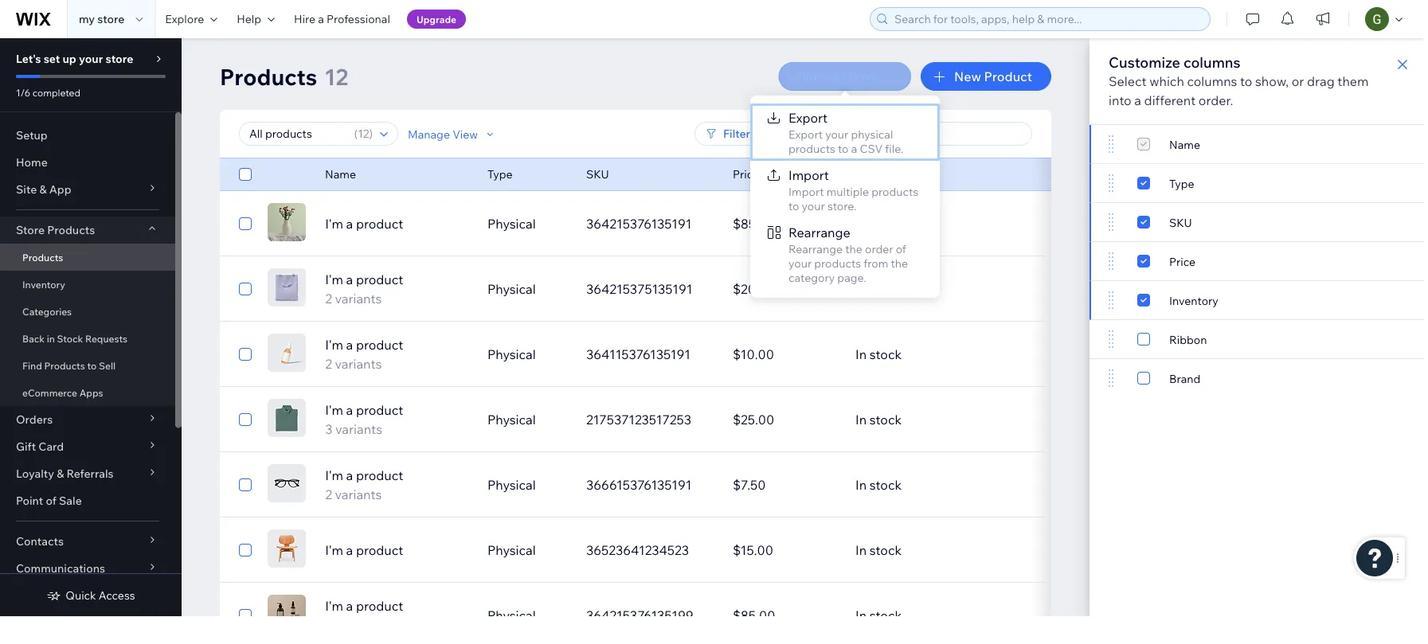 Task type: describe. For each thing, give the bounding box(es) containing it.
gift card button
[[0, 433, 175, 461]]

help
[[237, 12, 261, 26]]

5 product from the top
[[356, 468, 403, 484]]

physical for 364215375135191
[[488, 281, 536, 297]]

366615376135191 link
[[577, 466, 724, 504]]

2 rearrange from the top
[[789, 242, 843, 256]]

3
[[325, 422, 333, 437]]

$10.00 link
[[724, 335, 846, 374]]

i'm a product 2 variants for 364215375135191
[[325, 272, 403, 307]]

variants for 364115376135191
[[335, 356, 382, 372]]

site & app button
[[0, 176, 175, 203]]

product
[[985, 69, 1033, 84]]

my store
[[79, 12, 125, 26]]

brand button
[[1090, 359, 1425, 398]]

$15.00 link
[[724, 532, 846, 570]]

2 export from the top
[[789, 127, 823, 141]]

name inside button
[[1170, 137, 1201, 151]]

366615376135191
[[586, 477, 692, 493]]

store inside sidebar element
[[106, 52, 133, 66]]

drag . image for type
[[1104, 174, 1119, 193]]

3 product from the top
[[356, 337, 403, 353]]

products inside rearrange rearrange the order of your products from the category page.
[[815, 257, 862, 271]]

back
[[22, 333, 45, 345]]

upgrade
[[417, 13, 457, 25]]

more
[[798, 69, 830, 84]]

view
[[453, 127, 478, 141]]

physical for 364215376135191
[[488, 216, 536, 232]]

2 product from the top
[[356, 272, 403, 288]]

0 vertical spatial store
[[97, 12, 125, 26]]

physical for 36523641234523
[[488, 543, 536, 559]]

2 import from the top
[[789, 185, 824, 199]]

2 for 364215375135191
[[325, 291, 332, 307]]

& for loyalty
[[57, 467, 64, 481]]

contacts button
[[0, 528, 175, 555]]

store
[[16, 223, 45, 237]]

$20.00
[[733, 281, 776, 297]]

which
[[1150, 73, 1185, 89]]

36523641234523 link
[[577, 532, 724, 570]]

category
[[789, 271, 835, 285]]

2 for 366615376135191
[[325, 487, 332, 503]]

drag . image for name
[[1104, 135, 1119, 154]]

drag . image for ribbon
[[1104, 330, 1119, 349]]

setup
[[16, 128, 48, 142]]

3 i'm a product from the top
[[325, 598, 403, 614]]

stock for $25.00
[[870, 412, 902, 428]]

rearrange rearrange the order of your products from the category page.
[[789, 225, 909, 285]]

explore
[[165, 12, 204, 26]]

$25.00 link
[[724, 401, 846, 439]]

communications button
[[0, 555, 175, 583]]

in stock link for $25.00
[[846, 401, 993, 439]]

1 vertical spatial the
[[891, 257, 909, 271]]

$85.00 link
[[724, 205, 846, 243]]

access
[[99, 589, 135, 603]]

ecommerce
[[22, 387, 77, 399]]

1 product from the top
[[356, 216, 403, 232]]

6 product from the top
[[356, 543, 403, 559]]

stock
[[57, 333, 83, 345]]

drag . image for sku
[[1104, 213, 1119, 232]]

manage
[[408, 127, 450, 141]]

your inside import import multiple products to your store.
[[802, 199, 825, 213]]

(
[[354, 127, 358, 141]]

customize columns select which columns to show, or drag them into a different order.
[[1109, 53, 1369, 108]]

6 i'm from the top
[[325, 543, 343, 559]]

set
[[44, 52, 60, 66]]

filter
[[724, 127, 751, 141]]

physical for 364115376135191
[[488, 347, 536, 363]]

requests
[[85, 333, 128, 345]]

0 horizontal spatial type
[[488, 167, 513, 181]]

physical link for 364215376135191
[[478, 205, 577, 243]]

stock for $7.50
[[870, 477, 902, 493]]

manage view
[[408, 127, 478, 141]]

in stock for $25.00
[[856, 412, 902, 428]]

in for $7.50
[[856, 477, 867, 493]]

different
[[1145, 92, 1196, 108]]

your inside sidebar element
[[79, 52, 103, 66]]

0 horizontal spatial price
[[733, 167, 759, 181]]

to inside sidebar element
[[87, 360, 97, 372]]

quick access button
[[46, 589, 135, 603]]

customize
[[1109, 53, 1181, 71]]

manage view button
[[408, 127, 497, 141]]

contacts
[[16, 535, 64, 549]]

name button
[[1090, 125, 1425, 164]]

364215376135191 link
[[577, 205, 724, 243]]

select
[[1109, 73, 1147, 89]]

12 for ( 12 )
[[358, 127, 369, 141]]

categories link
[[0, 298, 175, 325]]

0 horizontal spatial name
[[325, 167, 356, 181]]

sku button
[[1090, 203, 1425, 242]]

1/6 completed
[[16, 86, 80, 98]]

file.
[[886, 142, 904, 156]]

menu containing export
[[751, 104, 940, 290]]

217537123517253 link
[[577, 401, 724, 439]]

stock for $20.00
[[870, 281, 902, 297]]

364215375135191 link
[[577, 270, 724, 308]]

of inside rearrange rearrange the order of your products from the category page.
[[896, 242, 907, 256]]

$25.00
[[733, 412, 775, 428]]

inventory inside button
[[1170, 293, 1219, 307]]

to inside "export export your physical products to a csv file."
[[838, 142, 849, 156]]

store products button
[[0, 217, 175, 244]]

products down help button
[[220, 63, 317, 90]]

1 rearrange from the top
[[789, 225, 851, 241]]

import import multiple products to your store.
[[789, 167, 919, 213]]

store.
[[828, 199, 857, 213]]

your inside "export export your physical products to a csv file."
[[826, 127, 849, 141]]

inventory inside sidebar element
[[22, 279, 65, 290]]

back in stock requests link
[[0, 325, 175, 352]]

gift
[[16, 440, 36, 454]]

$10.00
[[733, 347, 775, 363]]

point
[[16, 494, 43, 508]]

of inside sidebar element
[[46, 494, 56, 508]]

type button
[[1090, 164, 1425, 203]]

stock for $15.00
[[870, 543, 902, 559]]

setup link
[[0, 122, 175, 149]]

ecommerce apps link
[[0, 379, 175, 406]]

physical link for 217537123517253
[[478, 401, 577, 439]]

1 import from the top
[[789, 167, 829, 183]]

physical for 217537123517253
[[488, 412, 536, 428]]

364215375135191
[[586, 281, 693, 297]]

products link
[[0, 244, 175, 271]]

Search... field
[[861, 123, 1027, 145]]

1 i'm from the top
[[325, 216, 343, 232]]

find
[[22, 360, 42, 372]]

0 vertical spatial the
[[846, 242, 863, 256]]

products inside products link
[[22, 251, 63, 263]]

new
[[955, 69, 982, 84]]

in for $15.00
[[856, 543, 867, 559]]

drag
[[1308, 73, 1335, 89]]

Unsaved view field
[[245, 123, 349, 145]]

multiple
[[827, 185, 869, 199]]

in stock link for $10.00
[[846, 335, 993, 374]]

actions
[[832, 69, 878, 84]]

export export your physical products to a csv file.
[[789, 110, 904, 156]]

products 12
[[220, 63, 348, 90]]

in stock link for $15.00
[[846, 532, 993, 570]]

more actions
[[798, 69, 878, 84]]



Task type: vqa. For each thing, say whether or not it's contained in the screenshot.
Automations
no



Task type: locate. For each thing, give the bounding box(es) containing it.
menu
[[751, 104, 940, 290]]

1 2 from the top
[[325, 291, 332, 307]]

to inside customize columns select which columns to show, or drag them into a different order.
[[1241, 73, 1253, 89]]

into
[[1109, 92, 1132, 108]]

your right up
[[79, 52, 103, 66]]

gift card
[[16, 440, 64, 454]]

3 physical link from the top
[[478, 335, 577, 374]]

2 variants from the top
[[335, 356, 382, 372]]

& for site
[[39, 182, 47, 196]]

categories
[[22, 306, 72, 318]]

hire a professional
[[294, 12, 390, 26]]

1 vertical spatial import
[[789, 185, 824, 199]]

& right loyalty
[[57, 467, 64, 481]]

let's
[[16, 52, 41, 66]]

price
[[733, 167, 759, 181], [1170, 254, 1196, 268]]

i'm a product link for 364215376135191
[[316, 214, 478, 233]]

in
[[47, 333, 55, 345]]

3 2 from the top
[[325, 487, 332, 503]]

2 vertical spatial i'm a product link
[[316, 597, 478, 618]]

loyalty
[[16, 467, 54, 481]]

products
[[789, 142, 836, 156], [872, 185, 919, 199], [815, 257, 862, 271]]

2 vertical spatial inventory
[[1170, 293, 1219, 307]]

3 physical from the top
[[488, 347, 536, 363]]

1 horizontal spatial 12
[[358, 127, 369, 141]]

0 horizontal spatial inventory
[[22, 279, 65, 290]]

drag . image inside price button
[[1104, 252, 1119, 271]]

import up multiple on the right top
[[789, 167, 829, 183]]

drag . image for price
[[1104, 252, 1119, 271]]

let's set up your store
[[16, 52, 133, 66]]

i'm a product 2 variants for 364115376135191
[[325, 337, 403, 372]]

1 stock from the top
[[870, 281, 902, 297]]

ribbon button
[[1090, 320, 1425, 359]]

variants for 217537123517253
[[335, 422, 382, 437]]

1 drag . image from the top
[[1104, 174, 1119, 193]]

a inside "export export your physical products to a csv file."
[[852, 142, 858, 156]]

1 in from the top
[[856, 281, 867, 297]]

your inside rearrange rearrange the order of your products from the category page.
[[789, 257, 812, 271]]

4 drag . image from the top
[[1104, 330, 1119, 349]]

12 for products 12
[[325, 63, 348, 90]]

3 i'm a product link from the top
[[316, 597, 478, 618]]

a inside i'm a product 3 variants
[[346, 402, 353, 418]]

hire a professional link
[[285, 0, 400, 38]]

2 2 from the top
[[325, 356, 332, 372]]

2 i'm a product link from the top
[[316, 541, 478, 560]]

5 in from the top
[[856, 543, 867, 559]]

0 vertical spatial i'm a product 2 variants
[[325, 272, 403, 307]]

drag . image inside type button
[[1104, 174, 1119, 193]]

0 vertical spatial 12
[[325, 63, 348, 90]]

2 in stock from the top
[[856, 347, 902, 363]]

in stock for $20.00
[[856, 281, 902, 297]]

0 vertical spatial rearrange
[[789, 225, 851, 241]]

the right from
[[891, 257, 909, 271]]

inventory button
[[1090, 281, 1425, 320]]

quick
[[66, 589, 96, 603]]

more actions button
[[779, 62, 912, 91]]

1 vertical spatial products
[[872, 185, 919, 199]]

from
[[864, 257, 889, 271]]

4 physical link from the top
[[478, 401, 577, 439]]

1 horizontal spatial &
[[57, 467, 64, 481]]

2 stock from the top
[[870, 347, 902, 363]]

1 i'm a product 2 variants from the top
[[325, 272, 403, 307]]

products down store
[[22, 251, 63, 263]]

$15.00
[[733, 543, 774, 559]]

brand
[[1170, 372, 1201, 385]]

i'm a product 2 variants for 366615376135191
[[325, 468, 403, 503]]

stock
[[870, 281, 902, 297], [870, 347, 902, 363], [870, 412, 902, 428], [870, 477, 902, 493], [870, 543, 902, 559]]

0 vertical spatial drag . image
[[1104, 135, 1119, 154]]

apps
[[79, 387, 103, 399]]

& right site
[[39, 182, 47, 196]]

0 vertical spatial i'm a product
[[325, 216, 403, 232]]

6 physical link from the top
[[478, 532, 577, 570]]

up
[[63, 52, 76, 66]]

5 i'm from the top
[[325, 468, 343, 484]]

0 vertical spatial export
[[789, 110, 828, 126]]

price inside button
[[1170, 254, 1196, 268]]

1 horizontal spatial the
[[891, 257, 909, 271]]

of right order
[[896, 242, 907, 256]]

1 variants from the top
[[335, 291, 382, 307]]

4 variants from the top
[[335, 487, 382, 503]]

in for $20.00
[[856, 281, 867, 297]]

loyalty & referrals button
[[0, 461, 175, 488]]

0 vertical spatial inventory
[[856, 167, 905, 181]]

in stock link for $7.50
[[846, 466, 993, 504]]

3 in stock link from the top
[[846, 401, 993, 439]]

3 variants from the top
[[335, 422, 382, 437]]

in right $15.00 link
[[856, 543, 867, 559]]

( 12 )
[[354, 127, 373, 141]]

your up the category
[[789, 257, 812, 271]]

1 in stock from the top
[[856, 281, 902, 297]]

i'm
[[325, 216, 343, 232], [325, 272, 343, 288], [325, 337, 343, 353], [325, 402, 343, 418], [325, 468, 343, 484], [325, 543, 343, 559], [325, 598, 343, 614]]

to left sell
[[87, 360, 97, 372]]

in right "$25.00" link
[[856, 412, 867, 428]]

physical link for 36523641234523
[[478, 532, 577, 570]]

ribbon
[[1170, 332, 1208, 346]]

drag . image inside sku button
[[1104, 213, 1119, 232]]

0 horizontal spatial sku
[[586, 167, 609, 181]]

sku
[[586, 167, 609, 181], [1170, 215, 1193, 229]]

in stock for $10.00
[[856, 347, 902, 363]]

1 horizontal spatial inventory
[[856, 167, 905, 181]]

find products to sell
[[22, 360, 116, 372]]

2 in from the top
[[856, 347, 867, 363]]

import up $85.00 link
[[789, 185, 824, 199]]

products up multiple on the right top
[[789, 142, 836, 156]]

1 vertical spatial &
[[57, 467, 64, 481]]

completed
[[33, 86, 80, 98]]

i'm a product for 36523641234523
[[325, 543, 403, 559]]

1 i'm a product link from the top
[[316, 214, 478, 233]]

products up page.
[[815, 257, 862, 271]]

physical for 366615376135191
[[488, 477, 536, 493]]

0 vertical spatial columns
[[1184, 53, 1241, 71]]

5 physical link from the top
[[478, 466, 577, 504]]

2 i'm a product from the top
[[325, 543, 403, 559]]

2 vertical spatial i'm a product
[[325, 598, 403, 614]]

Search for tools, apps, help & more... field
[[890, 8, 1206, 30]]

variants for 366615376135191
[[335, 487, 382, 503]]

1 horizontal spatial price
[[1170, 254, 1196, 268]]

1 vertical spatial sku
[[1170, 215, 1193, 229]]

2 vertical spatial 2
[[325, 487, 332, 503]]

1 vertical spatial columns
[[1188, 73, 1238, 89]]

1 drag . image from the top
[[1104, 135, 1119, 154]]

i'm a product link for 36523641234523
[[316, 541, 478, 560]]

1 vertical spatial i'm a product 2 variants
[[325, 337, 403, 372]]

1 export from the top
[[789, 110, 828, 126]]

drag . image
[[1104, 135, 1119, 154], [1104, 252, 1119, 271]]

1 physical link from the top
[[478, 205, 577, 243]]

products up ecommerce apps
[[44, 360, 85, 372]]

find products to sell link
[[0, 352, 175, 379]]

3 i'm a product 2 variants from the top
[[325, 468, 403, 503]]

the left order
[[846, 242, 863, 256]]

price down filter
[[733, 167, 759, 181]]

to left csv on the right of page
[[838, 142, 849, 156]]

drag . image
[[1104, 174, 1119, 193], [1104, 213, 1119, 232], [1104, 291, 1119, 310], [1104, 330, 1119, 349], [1104, 369, 1119, 388]]

0 vertical spatial price
[[733, 167, 759, 181]]

in down from
[[856, 281, 867, 297]]

help button
[[227, 0, 285, 38]]

1 in stock link from the top
[[846, 270, 993, 308]]

in right $7.50 link
[[856, 477, 867, 493]]

physical
[[851, 127, 894, 141]]

to left store.
[[789, 199, 800, 213]]

i'm a product for 364215376135191
[[325, 216, 403, 232]]

)
[[369, 127, 373, 141]]

sell
[[99, 360, 116, 372]]

1 vertical spatial drag . image
[[1104, 252, 1119, 271]]

the
[[846, 242, 863, 256], [891, 257, 909, 271]]

12 left manage
[[358, 127, 369, 141]]

inventory
[[856, 167, 905, 181], [22, 279, 65, 290], [1170, 293, 1219, 307]]

4 in stock from the top
[[856, 477, 902, 493]]

1 vertical spatial i'm a product link
[[316, 541, 478, 560]]

4 physical from the top
[[488, 412, 536, 428]]

referrals
[[67, 467, 114, 481]]

of left "sale"
[[46, 494, 56, 508]]

2 for 364115376135191
[[325, 356, 332, 372]]

1 vertical spatial store
[[106, 52, 133, 66]]

drag . image for inventory
[[1104, 291, 1119, 310]]

product
[[356, 216, 403, 232], [356, 272, 403, 288], [356, 337, 403, 353], [356, 402, 403, 418], [356, 468, 403, 484], [356, 543, 403, 559], [356, 598, 403, 614]]

0 vertical spatial products
[[789, 142, 836, 156]]

5 physical from the top
[[488, 477, 536, 493]]

4 in from the top
[[856, 477, 867, 493]]

in stock link for $20.00
[[846, 270, 993, 308]]

drag . image inside ribbon button
[[1104, 330, 1119, 349]]

1 physical from the top
[[488, 216, 536, 232]]

name down (
[[325, 167, 356, 181]]

7 product from the top
[[356, 598, 403, 614]]

or
[[1292, 73, 1305, 89]]

4 in stock link from the top
[[846, 466, 993, 504]]

1 horizontal spatial sku
[[1170, 215, 1193, 229]]

products down file. at the right top of page
[[872, 185, 919, 199]]

physical link for 364215375135191
[[478, 270, 577, 308]]

2 vertical spatial i'm a product 2 variants
[[325, 468, 403, 503]]

1/6
[[16, 86, 30, 98]]

in right $10.00 link at bottom
[[856, 347, 867, 363]]

1 vertical spatial of
[[46, 494, 56, 508]]

0 horizontal spatial of
[[46, 494, 56, 508]]

12 down hire a professional link
[[325, 63, 348, 90]]

0 horizontal spatial 12
[[325, 63, 348, 90]]

0 vertical spatial name
[[1170, 137, 1201, 151]]

price up the ribbon
[[1170, 254, 1196, 268]]

to left show,
[[1241, 73, 1253, 89]]

variants inside i'm a product 3 variants
[[335, 422, 382, 437]]

1 i'm a product from the top
[[325, 216, 403, 232]]

7 i'm from the top
[[325, 598, 343, 614]]

store right my
[[97, 12, 125, 26]]

None checkbox
[[239, 165, 252, 184], [1138, 174, 1151, 193], [239, 214, 252, 233], [239, 345, 252, 364], [1138, 369, 1151, 388], [239, 410, 252, 430], [239, 541, 252, 560], [239, 606, 252, 618], [239, 165, 252, 184], [1138, 174, 1151, 193], [239, 214, 252, 233], [239, 345, 252, 364], [1138, 369, 1151, 388], [239, 410, 252, 430], [239, 541, 252, 560], [239, 606, 252, 618]]

to inside import import multiple products to your store.
[[789, 199, 800, 213]]

product inside i'm a product 3 variants
[[356, 402, 403, 418]]

2 vertical spatial products
[[815, 257, 862, 271]]

a
[[318, 12, 324, 26], [1135, 92, 1142, 108], [852, 142, 858, 156], [346, 216, 353, 232], [346, 272, 353, 288], [346, 337, 353, 353], [346, 402, 353, 418], [346, 468, 353, 484], [346, 543, 353, 559], [346, 598, 353, 614]]

products inside import import multiple products to your store.
[[872, 185, 919, 199]]

name down different
[[1170, 137, 1201, 151]]

stock for $10.00
[[870, 347, 902, 363]]

store down the my store
[[106, 52, 133, 66]]

new product button
[[921, 62, 1052, 91]]

upgrade button
[[407, 10, 466, 29]]

2 i'm a product 2 variants from the top
[[325, 337, 403, 372]]

app
[[49, 182, 71, 196]]

products inside store products dropdown button
[[47, 223, 95, 237]]

products inside find products to sell link
[[44, 360, 85, 372]]

$7.50
[[733, 477, 766, 493]]

1 vertical spatial 2
[[325, 356, 332, 372]]

0 vertical spatial import
[[789, 167, 829, 183]]

0 horizontal spatial &
[[39, 182, 47, 196]]

my
[[79, 12, 95, 26]]

inventory up the ribbon
[[1170, 293, 1219, 307]]

physical link for 366615376135191
[[478, 466, 577, 504]]

inventory up the categories
[[22, 279, 65, 290]]

products
[[220, 63, 317, 90], [47, 223, 95, 237], [22, 251, 63, 263], [44, 360, 85, 372]]

0 vertical spatial of
[[896, 242, 907, 256]]

6 physical from the top
[[488, 543, 536, 559]]

5 drag . image from the top
[[1104, 369, 1119, 388]]

2 i'm from the top
[[325, 272, 343, 288]]

a inside customize columns select which columns to show, or drag them into a different order.
[[1135, 92, 1142, 108]]

type inside button
[[1170, 176, 1195, 190]]

inventory link
[[0, 271, 175, 298]]

your left physical
[[826, 127, 849, 141]]

5 in stock link from the top
[[846, 532, 993, 570]]

1 horizontal spatial type
[[1170, 176, 1195, 190]]

inventory down csv on the right of page
[[856, 167, 905, 181]]

3 in from the top
[[856, 412, 867, 428]]

0 vertical spatial &
[[39, 182, 47, 196]]

36523641234523
[[586, 543, 689, 559]]

217537123517253
[[586, 412, 692, 428]]

i'm inside i'm a product 3 variants
[[325, 402, 343, 418]]

3 stock from the top
[[870, 412, 902, 428]]

drag . image inside brand button
[[1104, 369, 1119, 388]]

rearrange up the category
[[789, 242, 843, 256]]

physical link for 364115376135191
[[478, 335, 577, 374]]

in for $25.00
[[856, 412, 867, 428]]

4 product from the top
[[356, 402, 403, 418]]

home
[[16, 155, 48, 169]]

in stock link
[[846, 270, 993, 308], [846, 335, 993, 374], [846, 401, 993, 439], [846, 466, 993, 504], [846, 532, 993, 570]]

1 horizontal spatial name
[[1170, 137, 1201, 151]]

1 vertical spatial inventory
[[22, 279, 65, 290]]

physical link
[[478, 205, 577, 243], [478, 270, 577, 308], [478, 335, 577, 374], [478, 401, 577, 439], [478, 466, 577, 504], [478, 532, 577, 570]]

3 drag . image from the top
[[1104, 291, 1119, 310]]

sidebar element
[[0, 38, 182, 618]]

hire
[[294, 12, 316, 26]]

in for $10.00
[[856, 347, 867, 363]]

4 i'm from the top
[[325, 402, 343, 418]]

orders
[[16, 413, 53, 427]]

2 physical from the top
[[488, 281, 536, 297]]

0 vertical spatial sku
[[586, 167, 609, 181]]

1 vertical spatial 12
[[358, 127, 369, 141]]

2 in stock link from the top
[[846, 335, 993, 374]]

$85.00
[[733, 216, 776, 232]]

order
[[865, 242, 894, 256]]

None checkbox
[[1138, 135, 1151, 154], [1138, 213, 1151, 232], [1138, 252, 1151, 271], [239, 280, 252, 299], [1138, 291, 1151, 310], [1138, 330, 1151, 349], [239, 476, 252, 495], [1138, 135, 1151, 154], [1138, 213, 1151, 232], [1138, 252, 1151, 271], [239, 280, 252, 299], [1138, 291, 1151, 310], [1138, 330, 1151, 349], [239, 476, 252, 495]]

1 vertical spatial i'm a product
[[325, 543, 403, 559]]

3 in stock from the top
[[856, 412, 902, 428]]

point of sale link
[[0, 488, 175, 515]]

variants for 364215375135191
[[335, 291, 382, 307]]

0 horizontal spatial the
[[846, 242, 863, 256]]

drag . image inside inventory button
[[1104, 291, 1119, 310]]

1 vertical spatial price
[[1170, 254, 1196, 268]]

products up products link
[[47, 223, 95, 237]]

in
[[856, 281, 867, 297], [856, 347, 867, 363], [856, 412, 867, 428], [856, 477, 867, 493], [856, 543, 867, 559]]

364115376135191
[[586, 347, 691, 363]]

type
[[488, 167, 513, 181], [1170, 176, 1195, 190]]

order.
[[1199, 92, 1234, 108]]

show,
[[1256, 73, 1289, 89]]

3 i'm from the top
[[325, 337, 343, 353]]

1 vertical spatial name
[[325, 167, 356, 181]]

home link
[[0, 149, 175, 176]]

orders button
[[0, 406, 175, 433]]

your left store.
[[802, 199, 825, 213]]

export
[[789, 110, 828, 126], [789, 127, 823, 141]]

364215376135191
[[586, 216, 692, 232]]

in stock for $7.50
[[856, 477, 902, 493]]

products inside "export export your physical products to a csv file."
[[789, 142, 836, 156]]

2 drag . image from the top
[[1104, 252, 1119, 271]]

drag . image inside name button
[[1104, 135, 1119, 154]]

rearrange down store.
[[789, 225, 851, 241]]

1 vertical spatial rearrange
[[789, 242, 843, 256]]

sku inside button
[[1170, 215, 1193, 229]]

store products
[[16, 223, 95, 237]]

2 drag . image from the top
[[1104, 213, 1119, 232]]

drag . image for brand
[[1104, 369, 1119, 388]]

1 vertical spatial export
[[789, 127, 823, 141]]

2 physical link from the top
[[478, 270, 577, 308]]

rearrange
[[789, 225, 851, 241], [789, 242, 843, 256]]

0 vertical spatial 2
[[325, 291, 332, 307]]

card
[[38, 440, 64, 454]]

new product
[[955, 69, 1033, 84]]

store
[[97, 12, 125, 26], [106, 52, 133, 66]]

in stock for $15.00
[[856, 543, 902, 559]]

physical
[[488, 216, 536, 232], [488, 281, 536, 297], [488, 347, 536, 363], [488, 412, 536, 428], [488, 477, 536, 493], [488, 543, 536, 559]]

0 vertical spatial i'm a product link
[[316, 214, 478, 233]]

loyalty & referrals
[[16, 467, 114, 481]]

2
[[325, 291, 332, 307], [325, 356, 332, 372], [325, 487, 332, 503]]

1 horizontal spatial of
[[896, 242, 907, 256]]

4 stock from the top
[[870, 477, 902, 493]]

5 in stock from the top
[[856, 543, 902, 559]]

5 stock from the top
[[870, 543, 902, 559]]

2 horizontal spatial inventory
[[1170, 293, 1219, 307]]

them
[[1338, 73, 1369, 89]]



